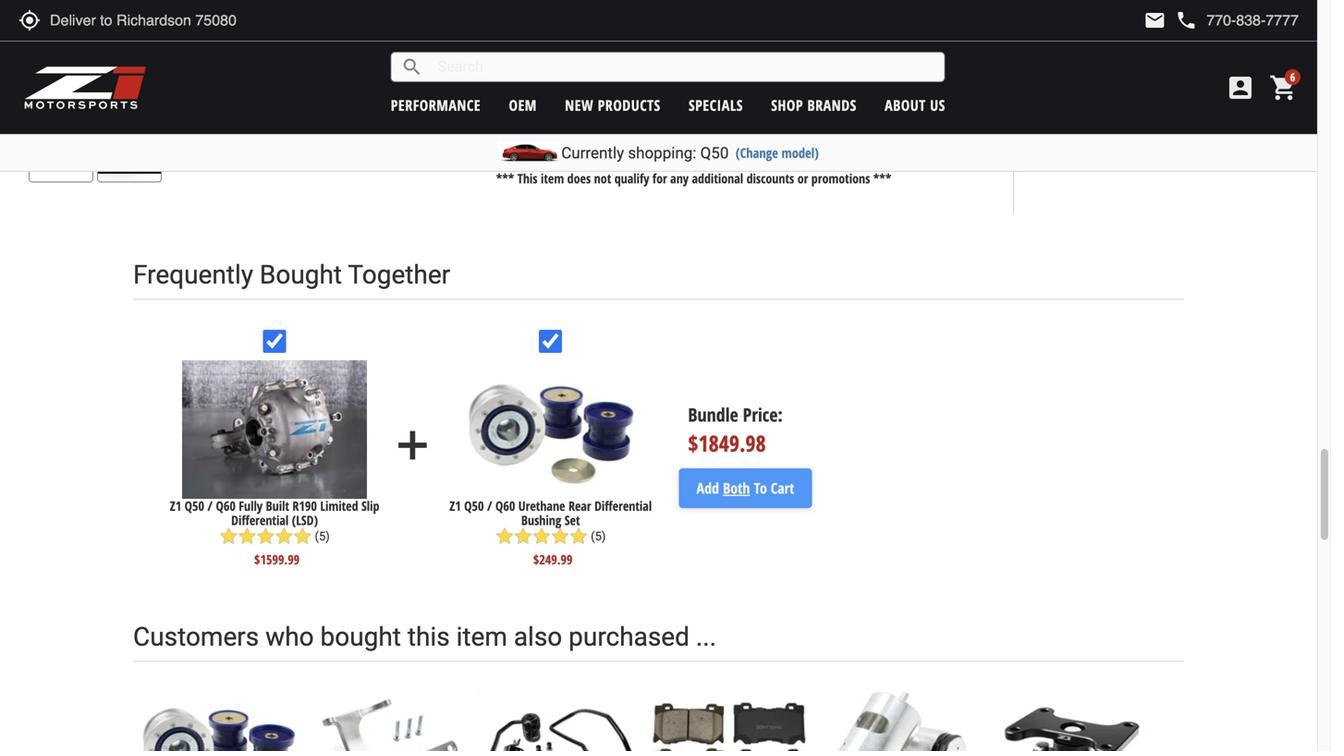 Task type: describe. For each thing, give the bounding box(es) containing it.
products
[[598, 95, 661, 115]]

qualify
[[615, 170, 650, 187]]

q50 for star
[[464, 497, 484, 515]]

z1 q50 / q60 urethane rear differential bushing set star star star star star (5) $249.99
[[450, 497, 652, 569]]

r190
[[293, 497, 317, 515]]

brands
[[808, 95, 857, 115]]

also
[[514, 622, 562, 653]]

differential inside the "z1 q50 / q60 fully built r190 limited slip differential (lsd) star star star star star (5) $1599.99"
[[231, 512, 289, 529]]

q50 for (lsd)
[[185, 497, 204, 515]]

this
[[518, 170, 538, 187]]

both
[[723, 479, 750, 499]]

for
[[653, 170, 667, 187]]

$1849.98
[[688, 429, 766, 459]]

does
[[567, 170, 591, 187]]

shop brands
[[771, 95, 857, 115]]

/ for differential
[[208, 497, 213, 515]]

currently shopping: q50 (change model)
[[561, 144, 819, 162]]

5 star from the left
[[293, 528, 312, 546]]

phone link
[[1176, 9, 1299, 31]]

new products
[[565, 95, 661, 115]]

bushing
[[521, 512, 562, 529]]

oem link
[[509, 95, 537, 115]]

z1 motorsports logo image
[[23, 65, 147, 111]]

about us
[[885, 95, 946, 115]]

1 horizontal spatial item
[[541, 170, 564, 187]]

discounts
[[747, 170, 795, 187]]

performance link
[[391, 95, 481, 115]]

1 star from the left
[[219, 528, 238, 546]]

(change
[[736, 144, 778, 162]]

Search search field
[[423, 53, 945, 81]]

fully
[[239, 497, 263, 515]]

this
[[408, 622, 450, 653]]

z1 for star
[[450, 497, 461, 515]]

my_location
[[18, 9, 41, 31]]

10 star from the left
[[570, 528, 588, 546]]

search
[[401, 56, 423, 78]]

frequently bought together
[[133, 260, 450, 290]]

additional
[[692, 170, 744, 187]]

2 horizontal spatial q50
[[701, 144, 729, 162]]

purchased
[[569, 622, 690, 653]]

8 star from the left
[[533, 528, 551, 546]]

1 *** from the left
[[496, 170, 514, 187]]

together
[[348, 260, 450, 290]]

customers
[[133, 622, 259, 653]]

shop brands link
[[771, 95, 857, 115]]

to
[[754, 479, 767, 499]]

urethane
[[519, 497, 565, 515]]

not
[[594, 170, 611, 187]]

mail link
[[1144, 9, 1166, 31]]

cart
[[771, 479, 795, 499]]

rear
[[569, 497, 591, 515]]

add both to cart
[[697, 479, 795, 499]]

3 star from the left
[[256, 528, 275, 546]]

set
[[565, 512, 580, 529]]

or
[[798, 170, 808, 187]]

account_box
[[1226, 73, 1256, 103]]

mail
[[1144, 9, 1166, 31]]

customers who bought this item also purchased ...
[[133, 622, 717, 653]]

shopping:
[[628, 144, 697, 162]]



Task type: locate. For each thing, give the bounding box(es) containing it.
differential
[[595, 497, 652, 515], [231, 512, 289, 529]]

q60 inside the z1 q50 / q60 urethane rear differential bushing set star star star star star (5) $249.99
[[496, 497, 515, 515]]

differential inside the z1 q50 / q60 urethane rear differential bushing set star star star star star (5) $249.99
[[595, 497, 652, 515]]

q60 inside the "z1 q50 / q60 fully built r190 limited slip differential (lsd) star star star star star (5) $1599.99"
[[216, 497, 236, 515]]

2 z1 from the left
[[450, 497, 461, 515]]

q50
[[701, 144, 729, 162], [185, 497, 204, 515], [464, 497, 484, 515]]

add
[[390, 423, 436, 469]]

***
[[496, 170, 514, 187], [874, 170, 892, 187]]

z1 right slip at the left bottom of page
[[450, 497, 461, 515]]

z1 inside the z1 q50 / q60 urethane rear differential bushing set star star star star star (5) $249.99
[[450, 497, 461, 515]]

(change model) link
[[736, 144, 819, 162]]

None checkbox
[[263, 330, 286, 353], [539, 330, 562, 353], [263, 330, 286, 353], [539, 330, 562, 353]]

phone
[[1176, 9, 1198, 31]]

currently
[[561, 144, 624, 162]]

q60
[[216, 497, 236, 515], [496, 497, 515, 515]]

limited
[[320, 497, 358, 515]]

1 z1 from the left
[[170, 497, 181, 515]]

6 star from the left
[[496, 528, 514, 546]]

q50 up additional
[[701, 144, 729, 162]]

who
[[266, 622, 314, 653]]

$249.99
[[533, 551, 573, 569]]

specials
[[689, 95, 743, 115]]

q50 left urethane
[[464, 497, 484, 515]]

frequently
[[133, 260, 253, 290]]

new products link
[[565, 95, 661, 115]]

bundle
[[688, 402, 739, 428]]

1 / from the left
[[208, 497, 213, 515]]

2 star from the left
[[238, 528, 256, 546]]

account_box link
[[1221, 73, 1260, 103]]

promotions
[[812, 170, 870, 187]]

z1
[[170, 497, 181, 515], [450, 497, 461, 515]]

q60 left urethane
[[496, 497, 515, 515]]

oem
[[509, 95, 537, 115]]

q50 inside the z1 q50 / q60 urethane rear differential bushing set star star star star star (5) $249.99
[[464, 497, 484, 515]]

q60 left fully
[[216, 497, 236, 515]]

(5) down rear
[[591, 530, 606, 544]]

differential up $1599.99
[[231, 512, 289, 529]]

bundle price: $1849.98
[[688, 402, 783, 459]]

1 vertical spatial item
[[456, 622, 508, 653]]

/ for star
[[487, 497, 492, 515]]

1 horizontal spatial /
[[487, 497, 492, 515]]

0 horizontal spatial ***
[[496, 170, 514, 187]]

about us link
[[885, 95, 946, 115]]

/ inside the z1 q50 / q60 urethane rear differential bushing set star star star star star (5) $249.99
[[487, 497, 492, 515]]

4 star from the left
[[275, 528, 293, 546]]

2 / from the left
[[487, 497, 492, 515]]

(5)
[[315, 530, 330, 544], [591, 530, 606, 544]]

built
[[266, 497, 289, 515]]

*** left 'this'
[[496, 170, 514, 187]]

0 vertical spatial item
[[541, 170, 564, 187]]

*** this item does not qualify for any additional discounts or promotions ***
[[496, 170, 892, 187]]

*** right 'promotions'
[[874, 170, 892, 187]]

1 q60 from the left
[[216, 497, 236, 515]]

0 horizontal spatial q50
[[185, 497, 204, 515]]

q50 inside the "z1 q50 / q60 fully built r190 limited slip differential (lsd) star star star star star (5) $1599.99"
[[185, 497, 204, 515]]

new
[[565, 95, 594, 115]]

item right this
[[456, 622, 508, 653]]

2 (5) from the left
[[591, 530, 606, 544]]

1 horizontal spatial q60
[[496, 497, 515, 515]]

performance
[[391, 95, 481, 115]]

differential right rear
[[595, 497, 652, 515]]

star
[[219, 528, 238, 546], [238, 528, 256, 546], [256, 528, 275, 546], [275, 528, 293, 546], [293, 528, 312, 546], [496, 528, 514, 546], [514, 528, 533, 546], [533, 528, 551, 546], [551, 528, 570, 546], [570, 528, 588, 546]]

slip
[[362, 497, 380, 515]]

price:
[[743, 402, 783, 428]]

add
[[697, 479, 719, 499]]

(5) inside the z1 q50 / q60 urethane rear differential bushing set star star star star star (5) $249.99
[[591, 530, 606, 544]]

7 star from the left
[[514, 528, 533, 546]]

any
[[671, 170, 689, 187]]

bought
[[320, 622, 401, 653]]

1 horizontal spatial ***
[[874, 170, 892, 187]]

/ left urethane
[[487, 497, 492, 515]]

0 horizontal spatial z1
[[170, 497, 181, 515]]

$1599.99
[[254, 551, 300, 569]]

z1 for differential
[[170, 497, 181, 515]]

0 horizontal spatial item
[[456, 622, 508, 653]]

z1 inside the "z1 q50 / q60 fully built r190 limited slip differential (lsd) star star star star star (5) $1599.99"
[[170, 497, 181, 515]]

...
[[696, 622, 717, 653]]

0 horizontal spatial q60
[[216, 497, 236, 515]]

1 horizontal spatial q50
[[464, 497, 484, 515]]

0 horizontal spatial /
[[208, 497, 213, 515]]

shopping_cart
[[1270, 73, 1299, 103]]

0 horizontal spatial differential
[[231, 512, 289, 529]]

/
[[208, 497, 213, 515], [487, 497, 492, 515]]

q50 left fully
[[185, 497, 204, 515]]

q60 for star
[[496, 497, 515, 515]]

us
[[930, 95, 946, 115]]

1 horizontal spatial differential
[[595, 497, 652, 515]]

2 *** from the left
[[874, 170, 892, 187]]

model)
[[782, 144, 819, 162]]

(5) down (lsd)
[[315, 530, 330, 544]]

1 (5) from the left
[[315, 530, 330, 544]]

shopping_cart link
[[1265, 73, 1299, 103]]

2 q60 from the left
[[496, 497, 515, 515]]

z1 left fully
[[170, 497, 181, 515]]

/ inside the "z1 q50 / q60 fully built r190 limited slip differential (lsd) star star star star star (5) $1599.99"
[[208, 497, 213, 515]]

specials link
[[689, 95, 743, 115]]

0 horizontal spatial (5)
[[315, 530, 330, 544]]

mail phone
[[1144, 9, 1198, 31]]

1 horizontal spatial (5)
[[591, 530, 606, 544]]

shop
[[771, 95, 804, 115]]

q60 for differential
[[216, 497, 236, 515]]

item right 'this'
[[541, 170, 564, 187]]

(lsd)
[[292, 512, 318, 529]]

(5) inside the "z1 q50 / q60 fully built r190 limited slip differential (lsd) star star star star star (5) $1599.99"
[[315, 530, 330, 544]]

9 star from the left
[[551, 528, 570, 546]]

bought
[[260, 260, 342, 290]]

about
[[885, 95, 926, 115]]

item
[[541, 170, 564, 187], [456, 622, 508, 653]]

1 horizontal spatial z1
[[450, 497, 461, 515]]

z1 q50 / q60 fully built r190 limited slip differential (lsd) star star star star star (5) $1599.99
[[170, 497, 380, 569]]

/ left fully
[[208, 497, 213, 515]]



Task type: vqa. For each thing, say whether or not it's contained in the screenshot.
AMERICA
no



